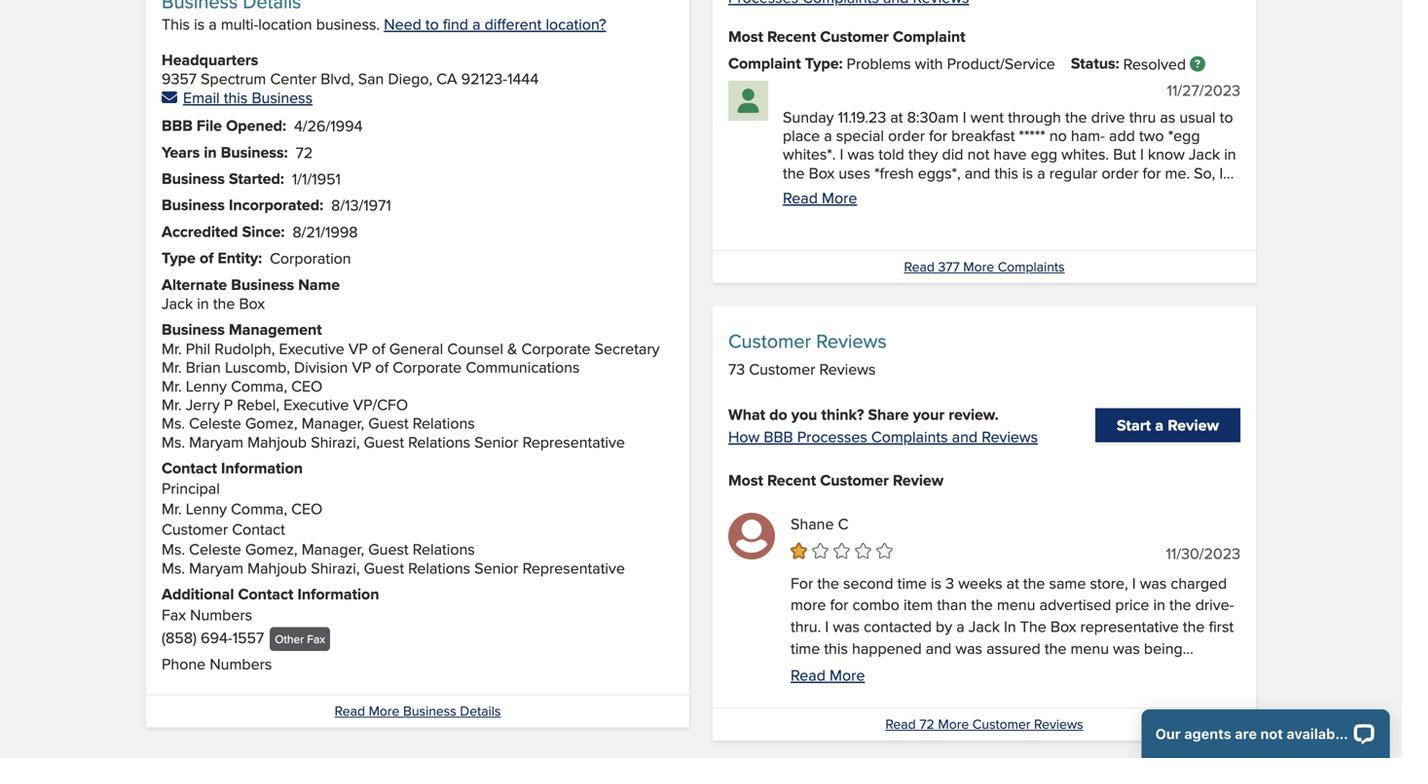 Task type: locate. For each thing, give the bounding box(es) containing it.
contact up 1557
[[238, 583, 294, 606]]

1 vertical spatial complaint
[[729, 52, 801, 75]]

comma, down "rudolph,"
[[231, 375, 287, 397]]

8/21/1998
[[293, 221, 358, 243]]

1 vertical spatial manager,
[[302, 538, 364, 561]]

manager, up the "additional contact information"
[[302, 538, 364, 561]]

0 vertical spatial shirazi,
[[311, 431, 360, 453]]

1 representative from the top
[[523, 431, 625, 453]]

1 horizontal spatial bbb
[[764, 426, 793, 448]]

mr.
[[162, 337, 182, 360], [162, 356, 182, 379], [162, 375, 182, 397], [162, 393, 182, 416], [162, 498, 182, 520]]

72
[[296, 141, 313, 163], [920, 715, 935, 735]]

review
[[1168, 414, 1220, 437], [893, 469, 944, 492]]

read more link up read 72 more customer reviews link
[[791, 664, 1241, 687]]

complaint
[[893, 25, 966, 48], [729, 52, 801, 75]]

numbers down 1557
[[210, 653, 272, 676]]

0 vertical spatial complaint
[[893, 25, 966, 48]]

complaints left the and
[[872, 426, 948, 448]]

read more link for 11/27/2023
[[783, 187, 1241, 209]]

corporate right &
[[522, 337, 591, 360]]

0 vertical spatial bbb
[[162, 114, 193, 137]]

4 ms. from the top
[[162, 557, 185, 580]]

1 mr. from the top
[[162, 337, 182, 360]]

shane c
[[791, 513, 849, 535]]

2 shirazi, from the top
[[311, 557, 360, 580]]

0 vertical spatial comma,
[[231, 375, 287, 397]]

is
[[194, 13, 205, 35]]

mahjoub
[[248, 431, 307, 453], [248, 557, 307, 580]]

1 maryam from the top
[[189, 431, 244, 453]]

1 vertical spatial read more link
[[791, 664, 1241, 687]]

contact up the "additional contact information"
[[232, 518, 285, 540]]

1 vertical spatial 72
[[920, 715, 935, 735]]

lenny up the additional
[[186, 498, 227, 520]]

vp
[[349, 337, 368, 360], [352, 356, 371, 379]]

numbers for fax numbers
[[190, 604, 252, 626]]

ceo
[[291, 375, 323, 397], [291, 498, 323, 520]]

1 vertical spatial most
[[729, 469, 764, 492]]

more
[[822, 187, 858, 209], [964, 257, 995, 276], [830, 664, 865, 687], [369, 702, 400, 721], [938, 715, 969, 735]]

1 horizontal spatial 72
[[920, 715, 935, 735]]

principal
[[162, 478, 220, 500]]

comma, right the principal
[[231, 498, 287, 520]]

mahjoub up the "additional contact information"
[[248, 557, 307, 580]]

0 horizontal spatial complaints
[[872, 426, 948, 448]]

0 vertical spatial numbers
[[190, 604, 252, 626]]

0 vertical spatial ceo
[[291, 375, 323, 397]]

a right the is
[[209, 13, 217, 35]]

processes
[[798, 426, 868, 448]]

1 vertical spatial contact
[[232, 518, 285, 540]]

0 horizontal spatial review
[[893, 469, 944, 492]]

1 vertical spatial recent
[[768, 469, 816, 492]]

of
[[200, 247, 214, 269], [372, 337, 385, 360], [375, 356, 389, 379]]

1 horizontal spatial complaint
[[893, 25, 966, 48]]

celeste
[[189, 412, 241, 435], [189, 538, 241, 561]]

1 horizontal spatial fax
[[307, 631, 325, 648]]

additional contact information
[[162, 583, 379, 606]]

read 72 more customer reviews
[[886, 715, 1084, 735]]

11/27/2023
[[1167, 79, 1241, 102]]

of up the vp/cfo
[[375, 356, 389, 379]]

executive down name
[[279, 337, 345, 360]]

ceo right rebel,
[[291, 375, 323, 397]]

ca
[[437, 67, 457, 90]]

2 horizontal spatial a
[[1156, 414, 1164, 437]]

4/26/1994
[[294, 115, 363, 137]]

corporation
[[270, 247, 351, 269]]

shirazi, up the "additional contact information"
[[311, 557, 360, 580]]

complaints
[[998, 257, 1065, 276], [872, 426, 948, 448]]

manager, down the division
[[302, 412, 364, 435]]

find
[[443, 13, 469, 35]]

bbb up years
[[162, 114, 193, 137]]

gomez, up the "additional contact information"
[[245, 538, 298, 561]]

celeste down brian
[[189, 412, 241, 435]]

more for read more business details 'link'
[[369, 702, 400, 721]]

0 vertical spatial senior
[[475, 431, 519, 453]]

1 vertical spatial bbb
[[764, 426, 793, 448]]

2 most from the top
[[729, 469, 764, 492]]

email
[[183, 86, 220, 108]]

bbb right the how
[[764, 426, 793, 448]]

contact down jerry
[[162, 457, 217, 480]]

read 72 more customer reviews link
[[886, 715, 1084, 735]]

0 vertical spatial celeste
[[189, 412, 241, 435]]

this
[[224, 86, 248, 108]]

in down "file"
[[204, 141, 217, 163]]

fax up (858)
[[162, 604, 186, 626]]

1 horizontal spatial review
[[1168, 414, 1220, 437]]

0 vertical spatial mahjoub
[[248, 431, 307, 453]]

1 vertical spatial representative
[[523, 557, 625, 580]]

additional
[[162, 583, 234, 606]]

1 vertical spatial read more
[[791, 664, 865, 687]]

guest
[[368, 412, 409, 435], [364, 431, 404, 453], [368, 538, 409, 561], [364, 557, 404, 580]]

numbers up 694-
[[190, 604, 252, 626]]

your
[[913, 403, 945, 426]]

years
[[162, 141, 200, 163]]

2 mahjoub from the top
[[248, 557, 307, 580]]

comma,
[[231, 375, 287, 397], [231, 498, 287, 520]]

1 vertical spatial comma,
[[231, 498, 287, 520]]

1 vertical spatial fax
[[307, 631, 325, 648]]

1 ms. from the top
[[162, 412, 185, 435]]

gomez,
[[245, 412, 298, 435], [245, 538, 298, 561]]

1 most from the top
[[729, 25, 764, 48]]

information
[[221, 457, 303, 480], [298, 583, 379, 606]]

0 vertical spatial gomez,
[[245, 412, 298, 435]]

0 horizontal spatial bbb
[[162, 114, 193, 137]]

1 vertical spatial ceo
[[291, 498, 323, 520]]

information down rebel,
[[221, 457, 303, 480]]

executive down the division
[[284, 393, 349, 416]]

2 recent from the top
[[768, 469, 816, 492]]

0 vertical spatial lenny
[[186, 375, 227, 397]]

what
[[729, 403, 766, 426]]

1 horizontal spatial a
[[473, 13, 481, 35]]

most
[[729, 25, 764, 48], [729, 469, 764, 492]]

do
[[770, 403, 788, 426]]

92123-
[[461, 67, 508, 90]]

manager,
[[302, 412, 364, 435], [302, 538, 364, 561]]

mahjoub down rebel,
[[248, 431, 307, 453]]

most for most recent customer complaint
[[729, 25, 764, 48]]

read more for 11/27/2023
[[783, 187, 858, 209]]

1 vertical spatial senior
[[475, 557, 519, 580]]

corporate up the vp/cfo
[[393, 356, 462, 379]]

recent up shane
[[768, 469, 816, 492]]

complaint up "with"
[[893, 25, 966, 48]]

1 horizontal spatial corporate
[[522, 337, 591, 360]]

0 vertical spatial read more link
[[783, 187, 1241, 209]]

complaints right 377
[[998, 257, 1065, 276]]

this is a multi-location business. need to find a different location?
[[162, 13, 606, 35]]

1 recent from the top
[[768, 25, 816, 48]]

information up the other fax
[[298, 583, 379, 606]]

need to find a different location? button
[[384, 13, 606, 35]]

0 vertical spatial representative
[[523, 431, 625, 453]]

5 mr. from the top
[[162, 498, 182, 520]]

1 vertical spatial lenny
[[186, 498, 227, 520]]

review right start
[[1168, 414, 1220, 437]]

other
[[275, 631, 304, 648]]

&
[[508, 337, 518, 360]]

0 vertical spatial 72
[[296, 141, 313, 163]]

most recent customer review
[[729, 469, 944, 492]]

shane
[[791, 513, 834, 535]]

a right find
[[473, 13, 481, 35]]

0 vertical spatial maryam
[[189, 431, 244, 453]]

377
[[939, 257, 960, 276]]

representative
[[523, 431, 625, 453], [523, 557, 625, 580]]

box
[[239, 292, 265, 315]]

review down how bbb processes complaints and reviews link
[[893, 469, 944, 492]]

1 vertical spatial celeste
[[189, 538, 241, 561]]

2 senior from the top
[[475, 557, 519, 580]]

celeste up the additional
[[189, 538, 241, 561]]

bbb inside bbb file opened : 4/26/1994 years in business : 72 business started : 1/1/1951 business incorporated : 8/13/1971 accredited since : 8/21/1998 type of entity : corporation alternate business name jack in the box business management mr. phil rudolph, executive vp of general counsel & corporate secretary mr. brian luscomb, division vp of corporate communications mr. lenny comma, ceo mr. jerry p rebel, executive vp/cfo ms. celeste gomez, manager, guest relations ms. maryam mahjoub shirazi, guest relations senior representative contact information principal mr. lenny comma, ceo customer contact ms. celeste gomez, manager, guest relations ms. maryam mahjoub shirazi, guest relations senior representative
[[162, 114, 193, 137]]

the
[[213, 292, 235, 315]]

gomez, right "p"
[[245, 412, 298, 435]]

1 vertical spatial mahjoub
[[248, 557, 307, 580]]

numbers
[[190, 604, 252, 626], [210, 653, 272, 676]]

business down opened
[[221, 141, 284, 163]]

file
[[197, 114, 222, 137]]

3 mr. from the top
[[162, 375, 182, 397]]

shirazi, down the vp/cfo
[[311, 431, 360, 453]]

:
[[282, 114, 286, 137], [284, 141, 288, 163], [280, 167, 284, 190], [320, 194, 324, 216], [281, 220, 285, 243], [258, 247, 262, 269]]

0 vertical spatial manager,
[[302, 412, 364, 435]]

a right start
[[1156, 414, 1164, 437]]

complaint left type:
[[729, 52, 801, 75]]

0 vertical spatial read more
[[783, 187, 858, 209]]

0 horizontal spatial fax
[[162, 604, 186, 626]]

1 vertical spatial complaints
[[872, 426, 948, 448]]

of left general
[[372, 337, 385, 360]]

communications
[[466, 356, 580, 379]]

0 vertical spatial review
[[1168, 414, 1220, 437]]

p
[[224, 393, 233, 416]]

0 vertical spatial information
[[221, 457, 303, 480]]

diego,
[[388, 67, 433, 90]]

1 vertical spatial numbers
[[210, 653, 272, 676]]

start
[[1117, 414, 1152, 437]]

in
[[204, 141, 217, 163], [197, 292, 209, 315]]

ceo up the "additional contact information"
[[291, 498, 323, 520]]

2 lenny from the top
[[186, 498, 227, 520]]

1 vertical spatial maryam
[[189, 557, 244, 580]]

1 vertical spatial shirazi,
[[311, 557, 360, 580]]

in left the the on the top of the page
[[197, 292, 209, 315]]

read for customer
[[886, 715, 916, 735]]

maryam down "p"
[[189, 431, 244, 453]]

0 vertical spatial recent
[[768, 25, 816, 48]]

headquarters
[[162, 48, 258, 71]]

spectrum
[[201, 67, 266, 90]]

read more link
[[783, 187, 1241, 209], [791, 664, 1241, 687]]

business down entity
[[231, 273, 294, 296]]

0 vertical spatial most
[[729, 25, 764, 48]]

location
[[258, 13, 312, 35]]

read more for shane c
[[791, 664, 865, 687]]

business down years
[[162, 167, 225, 190]]

1 vertical spatial gomez,
[[245, 538, 298, 561]]

alternate
[[162, 273, 227, 296]]

recent up type:
[[768, 25, 816, 48]]

read more link up read 377 more complaints
[[783, 187, 1241, 209]]

since
[[242, 220, 281, 243]]

694-
[[201, 627, 233, 649]]

fax right other
[[307, 631, 325, 648]]

review.
[[949, 403, 999, 426]]

business down jack
[[162, 318, 225, 341]]

lenny down phil
[[186, 375, 227, 397]]

read more link for shane c
[[791, 664, 1241, 687]]

0 horizontal spatial 72
[[296, 141, 313, 163]]

2 celeste from the top
[[189, 538, 241, 561]]

brian
[[186, 356, 221, 379]]

business left details
[[403, 702, 457, 721]]

what do you think? share your review. how bbb processes complaints and reviews
[[729, 403, 1038, 448]]

type
[[162, 247, 196, 269]]

executive
[[279, 337, 345, 360], [284, 393, 349, 416]]

phil
[[186, 337, 210, 360]]

2 mr. from the top
[[162, 356, 182, 379]]

maryam up the additional
[[189, 557, 244, 580]]

1 horizontal spatial complaints
[[998, 257, 1065, 276]]

bbb
[[162, 114, 193, 137], [764, 426, 793, 448]]

business up opened
[[252, 86, 313, 108]]



Task type: vqa. For each thing, say whether or not it's contained in the screenshot.


Task type: describe. For each thing, give the bounding box(es) containing it.
phone numbers
[[162, 653, 272, 676]]

customer reviews 73 customer reviews
[[729, 327, 887, 381]]

most recent customer complaint
[[729, 25, 966, 48]]

incorporated
[[229, 194, 320, 216]]

complaint type: problems with product/service
[[729, 52, 1056, 75]]

other fax
[[275, 631, 325, 648]]

reviews inside "what do you think? share your review. how bbb processes complaints and reviews"
[[982, 426, 1038, 448]]

read 377 more complaints link
[[904, 257, 1065, 276]]

you
[[792, 403, 818, 426]]

0 vertical spatial in
[[204, 141, 217, 163]]

9357
[[162, 67, 197, 90]]

vp/cfo
[[353, 393, 408, 416]]

1 vertical spatial in
[[197, 292, 209, 315]]

2 ms. from the top
[[162, 431, 185, 453]]

a inside start a review link
[[1156, 414, 1164, 437]]

2 representative from the top
[[523, 557, 625, 580]]

2 maryam from the top
[[189, 557, 244, 580]]

think?
[[822, 403, 864, 426]]

read for details
[[335, 702, 365, 721]]

of down accredited
[[200, 247, 214, 269]]

most for most recent customer review
[[729, 469, 764, 492]]

1 senior from the top
[[475, 431, 519, 453]]

counsel
[[447, 337, 504, 360]]

how
[[729, 426, 760, 448]]

rebel,
[[237, 393, 280, 416]]

0 vertical spatial complaints
[[998, 257, 1065, 276]]

1 shirazi, from the top
[[311, 431, 360, 453]]

product/service
[[947, 52, 1056, 75]]

san
[[358, 67, 384, 90]]

different
[[485, 13, 542, 35]]

0 horizontal spatial a
[[209, 13, 217, 35]]

resolved
[[1124, 53, 1187, 75]]

jack
[[162, 292, 193, 315]]

details
[[460, 702, 501, 721]]

with
[[915, 52, 943, 75]]

business.
[[316, 13, 380, 35]]

8/13/1971
[[331, 194, 391, 216]]

1 mahjoub from the top
[[248, 431, 307, 453]]

72 inside bbb file opened : 4/26/1994 years in business : 72 business started : 1/1/1951 business incorporated : 8/13/1971 accredited since : 8/21/1998 type of entity : corporation alternate business name jack in the box business management mr. phil rudolph, executive vp of general counsel & corporate secretary mr. brian luscomb, division vp of corporate communications mr. lenny comma, ceo mr. jerry p rebel, executive vp/cfo ms. celeste gomez, manager, guest relations ms. maryam mahjoub shirazi, guest relations senior representative contact information principal mr. lenny comma, ceo customer contact ms. celeste gomez, manager, guest relations ms. maryam mahjoub shirazi, guest relations senior representative
[[296, 141, 313, 163]]

1 gomez, from the top
[[245, 412, 298, 435]]

read more business details link
[[335, 702, 501, 721]]

0 vertical spatial contact
[[162, 457, 217, 480]]

9357 spectrum center blvd, san diego, ca 92123-1444
[[162, 67, 539, 90]]

1 ceo from the top
[[291, 375, 323, 397]]

(858)
[[162, 627, 197, 649]]

1/1/1951
[[292, 168, 341, 190]]

fax numbers
[[162, 604, 252, 626]]

1 vertical spatial information
[[298, 583, 379, 606]]

management
[[229, 318, 322, 341]]

3 ms. from the top
[[162, 538, 185, 561]]

2 vertical spatial contact
[[238, 583, 294, 606]]

1557
[[233, 627, 264, 649]]

general
[[389, 337, 443, 360]]

to
[[426, 13, 439, 35]]

location?
[[546, 13, 606, 35]]

phone
[[162, 653, 206, 676]]

jerry
[[186, 393, 220, 416]]

and
[[952, 426, 978, 448]]

need
[[384, 13, 422, 35]]

1 comma, from the top
[[231, 375, 287, 397]]

luscomb,
[[225, 356, 290, 379]]

2 ceo from the top
[[291, 498, 323, 520]]

this
[[162, 13, 190, 35]]

bbb file opened : 4/26/1994 years in business : 72 business started : 1/1/1951 business incorporated : 8/13/1971 accredited since : 8/21/1998 type of entity : corporation alternate business name jack in the box business management mr. phil rudolph, executive vp of general counsel & corporate secretary mr. brian luscomb, division vp of corporate communications mr. lenny comma, ceo mr. jerry p rebel, executive vp/cfo ms. celeste gomez, manager, guest relations ms. maryam mahjoub shirazi, guest relations senior representative contact information principal mr. lenny comma, ceo customer contact ms. celeste gomez, manager, guest relations ms. maryam mahjoub shirazi, guest relations senior representative
[[162, 114, 660, 580]]

type:
[[805, 52, 843, 75]]

numbers for phone numbers
[[210, 653, 272, 676]]

2 comma, from the top
[[231, 498, 287, 520]]

read for complaints
[[904, 257, 935, 276]]

status:
[[1071, 52, 1120, 75]]

opened
[[226, 114, 282, 137]]

(858) 694-1557
[[162, 627, 264, 649]]

read more business details
[[335, 702, 501, 721]]

0 vertical spatial fax
[[162, 604, 186, 626]]

0 horizontal spatial complaint
[[729, 52, 801, 75]]

start a review
[[1117, 414, 1220, 437]]

0 horizontal spatial corporate
[[393, 356, 462, 379]]

recent for most recent customer complaint
[[768, 25, 816, 48]]

1 lenny from the top
[[186, 375, 227, 397]]

accredited
[[162, 220, 238, 243]]

1 manager, from the top
[[302, 412, 364, 435]]

problems
[[847, 52, 911, 75]]

c
[[838, 513, 849, 535]]

recent for most recent customer review
[[768, 469, 816, 492]]

email this business button
[[162, 86, 313, 108]]

11/30/2023
[[1166, 543, 1241, 565]]

2 manager, from the top
[[302, 538, 364, 561]]

2 gomez, from the top
[[245, 538, 298, 561]]

blvd,
[[321, 67, 354, 90]]

start a review link
[[1096, 409, 1241, 443]]

email this business
[[183, 86, 313, 108]]

center
[[270, 67, 317, 90]]

how bbb processes complaints and reviews link
[[729, 426, 1038, 448]]

name
[[298, 273, 340, 296]]

started
[[229, 167, 280, 190]]

4 mr. from the top
[[162, 393, 182, 416]]

1 vertical spatial review
[[893, 469, 944, 492]]

1444
[[508, 67, 539, 90]]

more for read more link related to 11/27/2023
[[822, 187, 858, 209]]

1 vertical spatial executive
[[284, 393, 349, 416]]

division
[[294, 356, 348, 379]]

more for read more link for shane c
[[830, 664, 865, 687]]

business up accredited
[[162, 194, 225, 216]]

entity
[[218, 247, 258, 269]]

complaints inside "what do you think? share your review. how bbb processes complaints and reviews"
[[872, 426, 948, 448]]

information inside bbb file opened : 4/26/1994 years in business : 72 business started : 1/1/1951 business incorporated : 8/13/1971 accredited since : 8/21/1998 type of entity : corporation alternate business name jack in the box business management mr. phil rudolph, executive vp of general counsel & corporate secretary mr. brian luscomb, division vp of corporate communications mr. lenny comma, ceo mr. jerry p rebel, executive vp/cfo ms. celeste gomez, manager, guest relations ms. maryam mahjoub shirazi, guest relations senior representative contact information principal mr. lenny comma, ceo customer contact ms. celeste gomez, manager, guest relations ms. maryam mahjoub shirazi, guest relations senior representative
[[221, 457, 303, 480]]

customer inside bbb file opened : 4/26/1994 years in business : 72 business started : 1/1/1951 business incorporated : 8/13/1971 accredited since : 8/21/1998 type of entity : corporation alternate business name jack in the box business management mr. phil rudolph, executive vp of general counsel & corporate secretary mr. brian luscomb, division vp of corporate communications mr. lenny comma, ceo mr. jerry p rebel, executive vp/cfo ms. celeste gomez, manager, guest relations ms. maryam mahjoub shirazi, guest relations senior representative contact information principal mr. lenny comma, ceo customer contact ms. celeste gomez, manager, guest relations ms. maryam mahjoub shirazi, guest relations senior representative
[[162, 518, 228, 540]]

bbb inside "what do you think? share your review. how bbb processes complaints and reviews"
[[764, 426, 793, 448]]

secretary
[[595, 337, 660, 360]]

read 377 more complaints
[[904, 257, 1065, 276]]

73
[[729, 358, 745, 381]]

share
[[868, 403, 909, 426]]

1 celeste from the top
[[189, 412, 241, 435]]

0 vertical spatial executive
[[279, 337, 345, 360]]



